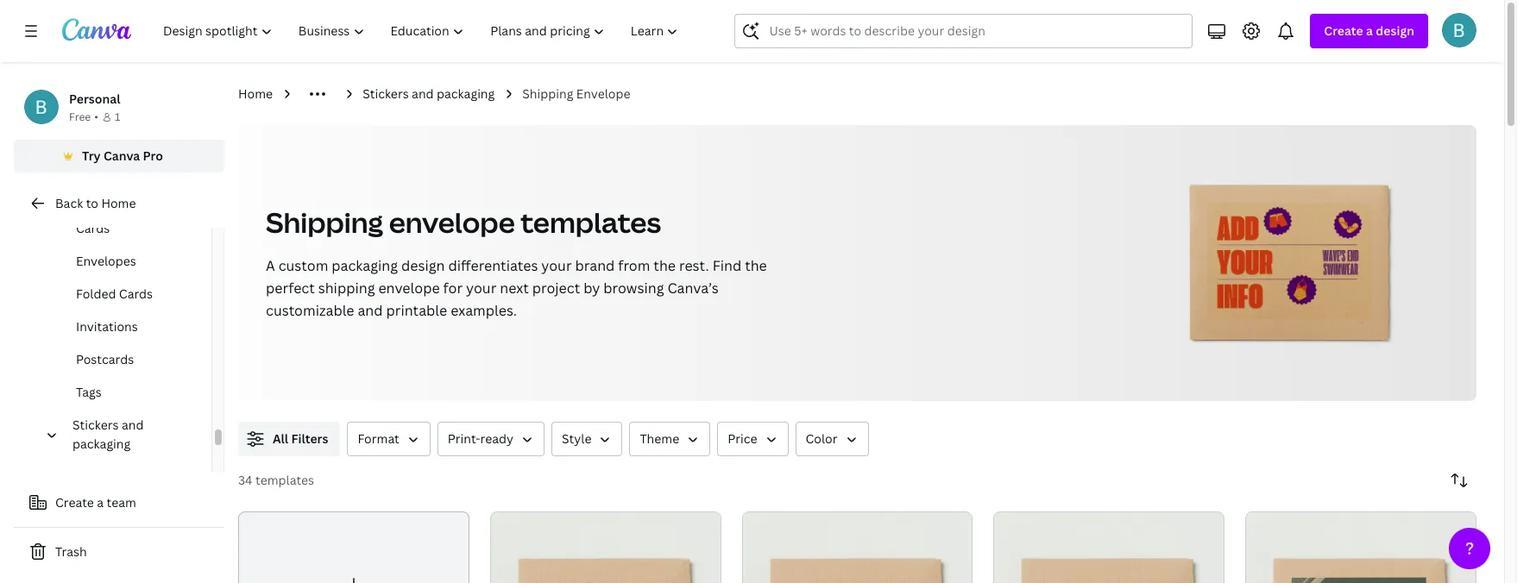 Task type: locate. For each thing, give the bounding box(es) containing it.
envelope
[[576, 85, 631, 102]]

1 horizontal spatial your
[[541, 256, 572, 275]]

0 horizontal spatial shipping
[[266, 204, 383, 241]]

a
[[266, 256, 275, 275]]

34 templates
[[238, 472, 314, 488]]

print-ready
[[448, 431, 514, 447]]

0 vertical spatial design
[[1376, 22, 1415, 39]]

0 vertical spatial your
[[541, 256, 572, 275]]

•
[[94, 110, 98, 124]]

1 horizontal spatial create
[[1324, 22, 1363, 39]]

canva's
[[667, 279, 719, 298]]

1 vertical spatial a
[[97, 495, 104, 511]]

brand
[[575, 256, 615, 275]]

cards link
[[41, 212, 211, 245]]

packaging inside a custom packaging design differentiates your brand from the rest. find the perfect shipping envelope for your next project by browsing canva's customizable and printable examples.
[[332, 256, 398, 275]]

theme
[[640, 431, 679, 447]]

stickers down tags
[[72, 417, 119, 433]]

templates
[[521, 204, 661, 241], [255, 472, 314, 488]]

1 vertical spatial and
[[358, 301, 383, 320]]

and down "tags" link
[[122, 417, 144, 433]]

1 vertical spatial create
[[55, 495, 94, 511]]

2 vertical spatial and
[[122, 417, 144, 433]]

0 vertical spatial cards
[[76, 220, 110, 236]]

0 vertical spatial shipping
[[522, 85, 573, 102]]

shipping envelope templates image
[[1108, 125, 1477, 401], [1208, 203, 1372, 320]]

brad klo image
[[1442, 13, 1477, 47]]

create
[[1324, 22, 1363, 39], [55, 495, 94, 511]]

shipping for shipping envelope templates
[[266, 204, 383, 241]]

create a design button
[[1310, 14, 1428, 48]]

2 horizontal spatial packaging
[[437, 85, 495, 102]]

examples.
[[451, 301, 517, 320]]

back to home
[[55, 195, 136, 211]]

1 horizontal spatial stickers and packaging
[[363, 85, 495, 102]]

and down shipping
[[358, 301, 383, 320]]

0 vertical spatial and
[[412, 85, 434, 102]]

0 horizontal spatial stickers and packaging
[[72, 417, 144, 452]]

envelope up differentiates
[[389, 204, 515, 241]]

invitations
[[76, 318, 138, 335]]

create for create a design
[[1324, 22, 1363, 39]]

stickers inside stickers and packaging
[[72, 417, 119, 433]]

trash
[[55, 544, 87, 560]]

1 horizontal spatial shipping
[[522, 85, 573, 102]]

design left brad klo icon
[[1376, 22, 1415, 39]]

1 horizontal spatial design
[[1376, 22, 1415, 39]]

stickers and packaging down "tags" link
[[72, 417, 144, 452]]

your up examples. on the bottom of page
[[466, 279, 497, 298]]

team
[[107, 495, 136, 511]]

0 horizontal spatial home
[[101, 195, 136, 211]]

packaging up shipping
[[332, 256, 398, 275]]

cards
[[76, 220, 110, 236], [119, 286, 153, 302]]

and inside stickers and packaging
[[122, 417, 144, 433]]

design inside a custom packaging design differentiates your brand from the rest. find the perfect shipping envelope for your next project by browsing canva's customizable and printable examples.
[[401, 256, 445, 275]]

1 vertical spatial packaging
[[332, 256, 398, 275]]

a for team
[[97, 495, 104, 511]]

0 horizontal spatial your
[[466, 279, 497, 298]]

color
[[806, 431, 838, 447]]

1 horizontal spatial packaging
[[332, 256, 398, 275]]

print-ready button
[[437, 422, 545, 457]]

create inside dropdown button
[[1324, 22, 1363, 39]]

1 vertical spatial shipping
[[266, 204, 383, 241]]

style
[[562, 431, 592, 447]]

shipping for shipping envelope
[[522, 85, 573, 102]]

1 horizontal spatial the
[[745, 256, 767, 275]]

home inside back to home link
[[101, 195, 136, 211]]

None search field
[[735, 14, 1193, 48]]

0 horizontal spatial create
[[55, 495, 94, 511]]

the left rest.
[[654, 256, 676, 275]]

shipping left envelope
[[522, 85, 573, 102]]

home
[[238, 85, 273, 102], [101, 195, 136, 211]]

1 horizontal spatial home
[[238, 85, 273, 102]]

design up 'for'
[[401, 256, 445, 275]]

templates up brand
[[521, 204, 661, 241]]

black modern minimal business shipping envelope image
[[742, 512, 973, 583]]

format
[[358, 431, 399, 447]]

2 vertical spatial packaging
[[72, 436, 131, 452]]

the
[[654, 256, 676, 275], [745, 256, 767, 275]]

stickers and packaging down top level navigation element
[[363, 85, 495, 102]]

1 vertical spatial stickers and packaging
[[72, 417, 144, 452]]

0 horizontal spatial the
[[654, 256, 676, 275]]

personal
[[69, 91, 120, 107]]

next
[[500, 279, 529, 298]]

0 horizontal spatial stickers
[[72, 417, 119, 433]]

printable
[[386, 301, 447, 320]]

2 horizontal spatial and
[[412, 85, 434, 102]]

a
[[1366, 22, 1373, 39], [97, 495, 104, 511]]

all filters button
[[238, 422, 340, 457]]

envelopes link
[[41, 245, 211, 278]]

folded cards link
[[41, 278, 211, 311]]

and
[[412, 85, 434, 102], [358, 301, 383, 320], [122, 417, 144, 433]]

1 horizontal spatial a
[[1366, 22, 1373, 39]]

1 horizontal spatial stickers
[[363, 85, 409, 102]]

shipping envelope
[[522, 85, 631, 102]]

0 horizontal spatial templates
[[255, 472, 314, 488]]

pro
[[143, 148, 163, 164]]

1 vertical spatial stickers
[[72, 417, 119, 433]]

0 horizontal spatial packaging
[[72, 436, 131, 452]]

cards down envelopes link
[[119, 286, 153, 302]]

0 horizontal spatial a
[[97, 495, 104, 511]]

1 vertical spatial cards
[[119, 286, 153, 302]]

0 vertical spatial stickers
[[363, 85, 409, 102]]

packaging down top level navigation element
[[437, 85, 495, 102]]

2 the from the left
[[745, 256, 767, 275]]

a inside create a team button
[[97, 495, 104, 511]]

your up project
[[541, 256, 572, 275]]

packaging
[[437, 85, 495, 102], [332, 256, 398, 275], [72, 436, 131, 452]]

1 horizontal spatial templates
[[521, 204, 661, 241]]

1 vertical spatial home
[[101, 195, 136, 211]]

try canva pro
[[82, 148, 163, 164]]

your
[[541, 256, 572, 275], [466, 279, 497, 298]]

and inside a custom packaging design differentiates your brand from the rest. find the perfect shipping envelope for your next project by browsing canva's customizable and printable examples.
[[358, 301, 383, 320]]

1 horizontal spatial and
[[358, 301, 383, 320]]

stickers and packaging
[[363, 85, 495, 102], [72, 417, 144, 452]]

1 vertical spatial envelope
[[378, 279, 440, 298]]

cards down to
[[76, 220, 110, 236]]

top level navigation element
[[152, 14, 693, 48]]

0 vertical spatial a
[[1366, 22, 1373, 39]]

format button
[[347, 422, 431, 457]]

the right 'find'
[[745, 256, 767, 275]]

shipping
[[522, 85, 573, 102], [266, 204, 383, 241]]

0 horizontal spatial design
[[401, 256, 445, 275]]

free
[[69, 110, 91, 124]]

tags
[[76, 384, 102, 400]]

print-
[[448, 431, 480, 447]]

try
[[82, 148, 101, 164]]

envelope
[[389, 204, 515, 241], [378, 279, 440, 298]]

canva
[[104, 148, 140, 164]]

shipping up custom
[[266, 204, 383, 241]]

design
[[1376, 22, 1415, 39], [401, 256, 445, 275]]

denim blue blue modern minimal business shipping envelope image
[[490, 512, 721, 583]]

0 vertical spatial stickers and packaging
[[363, 85, 495, 102]]

templates right 34
[[255, 472, 314, 488]]

stickers down top level navigation element
[[363, 85, 409, 102]]

create inside button
[[55, 495, 94, 511]]

dark green modern shipping envelope image
[[1246, 512, 1477, 583]]

0 horizontal spatial cards
[[76, 220, 110, 236]]

0 horizontal spatial and
[[122, 417, 144, 433]]

free •
[[69, 110, 98, 124]]

packaging inside button
[[72, 436, 131, 452]]

1 vertical spatial design
[[401, 256, 445, 275]]

envelope up printable
[[378, 279, 440, 298]]

green pink orange monochromatic retro personal shipping envelope image
[[994, 512, 1225, 583]]

0 vertical spatial create
[[1324, 22, 1363, 39]]

1 vertical spatial templates
[[255, 472, 314, 488]]

stickers
[[363, 85, 409, 102], [72, 417, 119, 433]]

0 vertical spatial home
[[238, 85, 273, 102]]

envelope inside a custom packaging design differentiates your brand from the rest. find the perfect shipping envelope for your next project by browsing canva's customizable and printable examples.
[[378, 279, 440, 298]]

postcards link
[[41, 343, 211, 376]]

a inside create a design dropdown button
[[1366, 22, 1373, 39]]

and down top level navigation element
[[412, 85, 434, 102]]

packaging down tags
[[72, 436, 131, 452]]

0 vertical spatial templates
[[521, 204, 661, 241]]



Task type: describe. For each thing, give the bounding box(es) containing it.
1 horizontal spatial cards
[[119, 286, 153, 302]]

from
[[618, 256, 650, 275]]

a custom packaging design differentiates your brand from the rest. find the perfect shipping envelope for your next project by browsing canva's customizable and printable examples.
[[266, 256, 767, 320]]

ready
[[480, 431, 514, 447]]

trash link
[[14, 535, 224, 570]]

Search search field
[[769, 15, 1182, 47]]

envelopes
[[76, 253, 136, 269]]

1
[[115, 110, 120, 124]]

34
[[238, 472, 253, 488]]

0 vertical spatial envelope
[[389, 204, 515, 241]]

Sort by button
[[1442, 463, 1477, 498]]

create a team button
[[14, 486, 224, 520]]

create a design
[[1324, 22, 1415, 39]]

0 vertical spatial packaging
[[437, 85, 495, 102]]

for
[[443, 279, 463, 298]]

shipping
[[318, 279, 375, 298]]

tags link
[[41, 376, 211, 409]]

filters
[[291, 431, 328, 447]]

postcards
[[76, 351, 134, 368]]

1 the from the left
[[654, 256, 676, 275]]

create for create a team
[[55, 495, 94, 511]]

home link
[[238, 85, 273, 104]]

1 vertical spatial your
[[466, 279, 497, 298]]

perfect
[[266, 279, 315, 298]]

invitations link
[[41, 311, 211, 343]]

price
[[728, 431, 757, 447]]

back to home link
[[14, 186, 224, 221]]

design inside dropdown button
[[1376, 22, 1415, 39]]

custom
[[278, 256, 328, 275]]

to
[[86, 195, 98, 211]]

style button
[[552, 422, 623, 457]]

customizable
[[266, 301, 354, 320]]

browsing
[[603, 279, 664, 298]]

project
[[532, 279, 580, 298]]

stickers and packaging inside button
[[72, 417, 144, 452]]

try canva pro button
[[14, 140, 224, 173]]

by
[[584, 279, 600, 298]]

a for design
[[1366, 22, 1373, 39]]

price button
[[717, 422, 788, 457]]

find
[[713, 256, 742, 275]]

shipping envelope templates
[[266, 204, 661, 241]]

back
[[55, 195, 83, 211]]

color button
[[795, 422, 869, 457]]

all filters
[[273, 431, 328, 447]]

differentiates
[[448, 256, 538, 275]]

rest.
[[679, 256, 709, 275]]

all
[[273, 431, 288, 447]]

stickers and packaging button
[[66, 409, 201, 461]]

folded cards
[[76, 286, 153, 302]]

create a team
[[55, 495, 136, 511]]

theme button
[[630, 422, 710, 457]]

folded
[[76, 286, 116, 302]]



Task type: vqa. For each thing, say whether or not it's contained in the screenshot.
Shipping Envelope
yes



